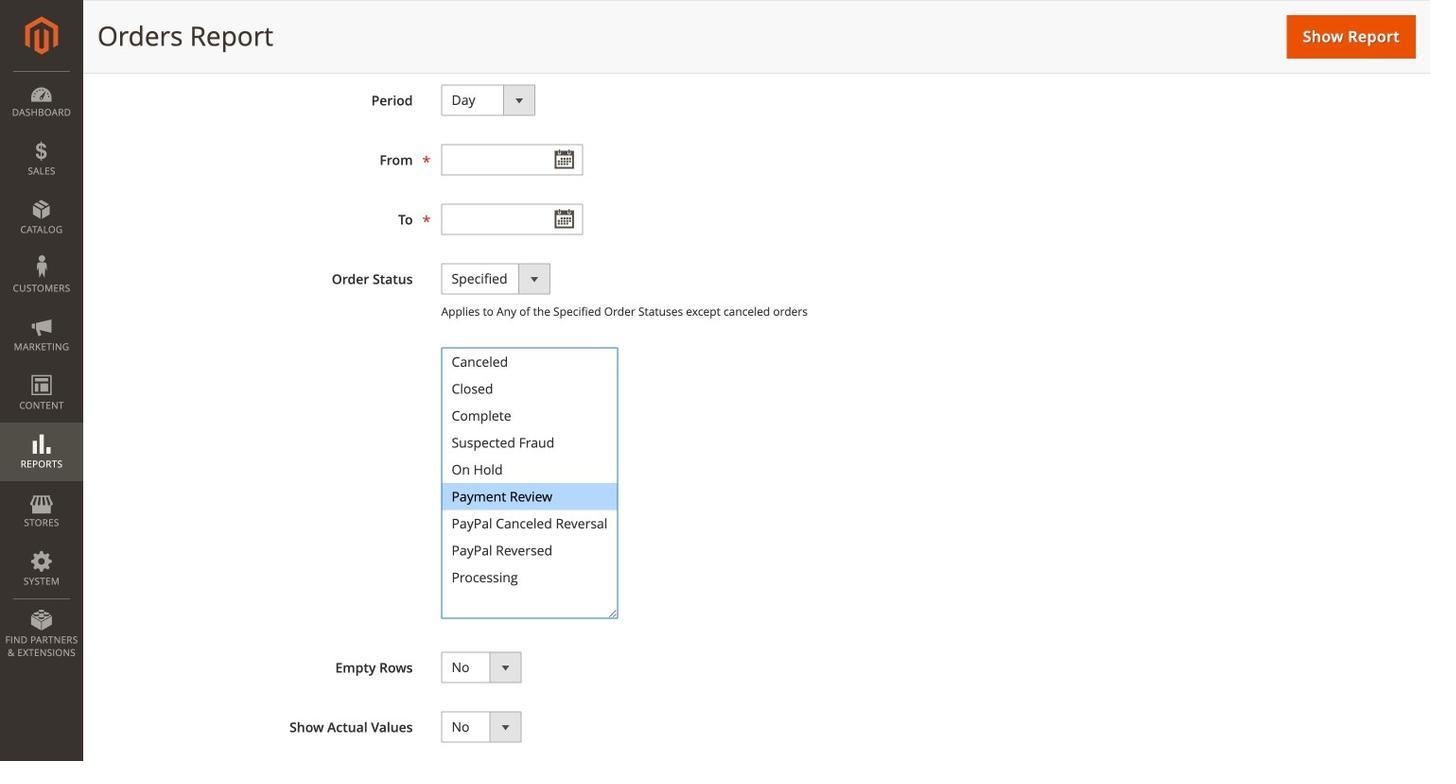 Task type: describe. For each thing, give the bounding box(es) containing it.
magento admin panel image
[[25, 16, 58, 55]]



Task type: locate. For each thing, give the bounding box(es) containing it.
None text field
[[441, 144, 583, 175], [441, 204, 583, 235], [441, 144, 583, 175], [441, 204, 583, 235]]

menu bar
[[0, 71, 83, 669]]



